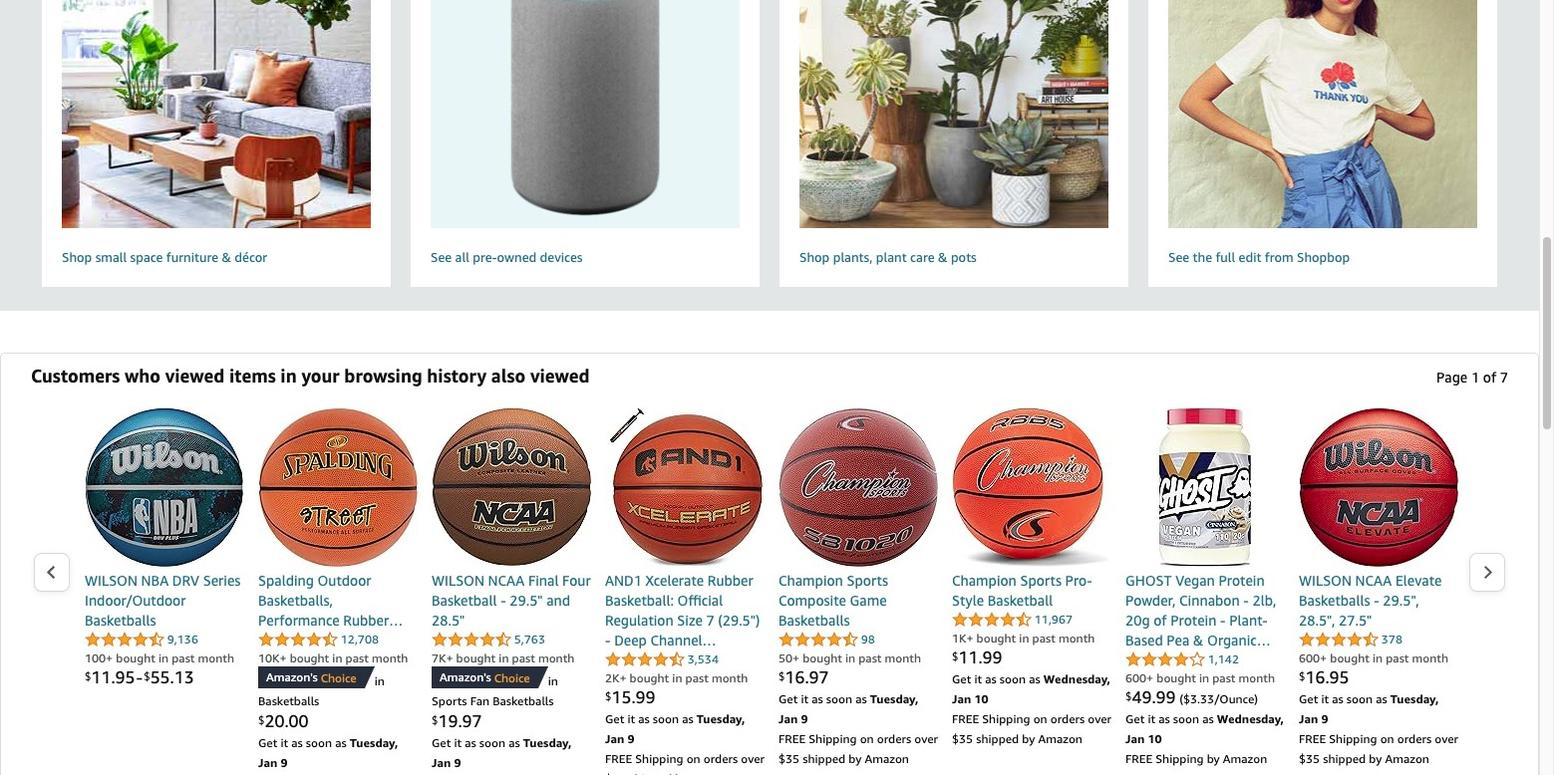 Task type: vqa. For each thing, say whether or not it's contained in the screenshot.


Task type: locate. For each thing, give the bounding box(es) containing it.
2 ncaa from the left
[[1356, 566, 1392, 583]]

1 horizontal spatial &
[[938, 243, 948, 259]]

past down 98
[[859, 645, 882, 660]]

wednesday, jan 10 for by
[[1126, 706, 1284, 741]]

9 for $ 15 . 99
[[628, 726, 635, 741]]

bought for champion sports pro- style basketball
[[977, 625, 1016, 640]]

it for $ 16 . 95
[[1322, 686, 1329, 701]]

get it as soon as for $ 16 . 97
[[779, 686, 870, 701]]

. for $ 49 . 99 ($3.33/ounce)
[[1152, 681, 1156, 702]]

it down '$ 20 . 00'
[[281, 730, 288, 745]]

$ left 00
[[258, 708, 265, 721]]

378
[[1382, 626, 1403, 641]]

1 horizontal spatial see
[[1169, 243, 1190, 259]]

champion sports composite game basketballs
[[779, 566, 889, 623]]

. for $ 19 . 97
[[458, 705, 462, 726]]

1 horizontal spatial 27.5"
[[1339, 606, 1373, 623]]

small
[[95, 243, 127, 259]]

see
[[431, 243, 452, 259], [1169, 243, 1190, 259]]

& for pots
[[938, 243, 948, 259]]

1,142 link
[[1126, 644, 1240, 664]]

0 horizontal spatial 16
[[785, 661, 805, 682]]

1 horizontal spatial amazon's
[[440, 664, 491, 679]]

get down 19 at the left bottom of page
[[432, 730, 451, 745]]

19
[[438, 705, 458, 726]]

1 vertical spatial wednesday, jan 10
[[1126, 706, 1284, 741]]

1 shop from the left
[[62, 243, 92, 259]]

1 horizontal spatial viewed
[[530, 359, 590, 381]]

soon
[[1000, 666, 1026, 681], [827, 686, 853, 701], [1347, 686, 1373, 701], [653, 706, 679, 721], [1174, 706, 1200, 721], [306, 730, 332, 745], [480, 730, 506, 745]]

7 inside and1 xcelerate rubber basketball: official regulation size 7 (29.5") - deep channel construction streetball, made for indoor outdoor basketball games
[[707, 606, 715, 623]]

bought for wilson ncaa final four basketball - 29.5" and 28.5"
[[456, 645, 496, 660]]

wednesday,
[[1044, 666, 1111, 681], [1217, 706, 1284, 721]]

shipped for $ 16 . 95
[[1324, 746, 1366, 761]]

97 for 16
[[809, 661, 829, 682]]

amazon's up fan
[[440, 664, 491, 679]]

champion up composite in the right of the page
[[779, 566, 844, 583]]

shipping down $ 16 . 97
[[809, 726, 857, 741]]

27.5" down concrete
[[338, 666, 371, 683]]

soon right games
[[653, 706, 679, 721]]

1 vertical spatial 10
[[1148, 726, 1162, 741]]

free
[[952, 706, 979, 721], [779, 726, 806, 741], [1299, 726, 1326, 741], [605, 746, 632, 761], [1126, 746, 1153, 761]]

champion sports pro-style basketball image
[[952, 402, 1112, 561]]

0 vertical spatial 10
[[975, 686, 989, 701]]

amazon
[[1039, 726, 1083, 741], [865, 746, 909, 761], [1224, 746, 1268, 761], [1386, 746, 1430, 761], [692, 766, 736, 776]]

& right care
[[938, 243, 948, 259]]

amazon's choice up fan
[[440, 664, 530, 680]]

$ for $ 15 . 99
[[605, 684, 612, 697]]

past down 3,534
[[686, 665, 709, 680]]

. up games
[[632, 681, 636, 702]]

1 horizontal spatial outdoor
[[605, 686, 659, 703]]

0 horizontal spatial amazon's choice
[[266, 664, 357, 680]]

sports for 97
[[847, 566, 889, 583]]

1 vertical spatial outdoor
[[605, 686, 659, 703]]

($3.33/ounce) link
[[1180, 684, 1259, 701]]

2 see from the left
[[1169, 243, 1190, 259]]

as down "378"
[[1376, 686, 1388, 701]]

ncaa inside "wilson ncaa elevate basketballs - 29.5", 28.5", 27.5""
[[1356, 566, 1392, 583]]

it
[[975, 666, 982, 681], [801, 686, 809, 701], [1322, 686, 1329, 701], [628, 706, 635, 721], [1148, 706, 1156, 721], [281, 730, 288, 745], [454, 730, 462, 745]]

tuesday, jan 9 down 50+ bought in past month
[[779, 686, 919, 721]]

amazon's down asphalt
[[266, 664, 318, 679]]

xcelerate
[[646, 566, 704, 583]]

orders for $ 11 . 99
[[1051, 706, 1085, 721]]

0 vertical spatial outdoor
[[318, 566, 371, 583]]

2 shop from the left
[[800, 243, 830, 259]]

- inside and1 xcelerate rubber basketball: official regulation size 7 (29.5") - deep channel construction streetball, made for indoor outdoor basketball games
[[605, 626, 611, 643]]

2k+
[[605, 665, 627, 680]]

9 for $ 16 . 97
[[801, 706, 808, 721]]

in down 11,967 link
[[1020, 625, 1030, 640]]

outdoor inside and1 xcelerate rubber basketball: official regulation size 7 (29.5") - deep channel construction streetball, made for indoor outdoor basketball games
[[605, 686, 659, 703]]

save on pre-owned amazon devices image
[[414, 0, 757, 222]]

shop small space furniture & décor link
[[62, 242, 371, 261]]

27.5"
[[1339, 606, 1373, 623], [338, 666, 371, 683]]

0 vertical spatial 97
[[809, 661, 829, 682]]

$ inside the '$ 16 . 95'
[[1299, 664, 1306, 677]]

indoor
[[666, 666, 708, 683]]

- up 378 link
[[1374, 586, 1380, 603]]

16 for 95
[[1306, 661, 1326, 682]]

55
[[150, 661, 170, 682]]

get down the '$ 16 . 95'
[[1299, 686, 1319, 701]]

9 down $ 19 . 97
[[454, 750, 461, 765]]

1 vertical spatial rubber
[[343, 606, 389, 623]]

2 wilson from the left
[[432, 566, 485, 583]]

ncaa
[[488, 566, 525, 583], [1356, 566, 1392, 583]]

champion inside champion sports composite game basketballs
[[779, 566, 844, 583]]

tuesday, for $ 19 . 97
[[523, 730, 572, 745]]

past for spalding outdoor basketballs, performance rubber cover stands up to asphalt or concrete - 29.5", 28.5", 27.5"
[[346, 645, 369, 660]]

ncaa inside wilson ncaa final four basketball - 29.5" and 28.5"
[[488, 566, 525, 583]]

see left the
[[1169, 243, 1190, 259]]

3 wilson from the left
[[1299, 566, 1352, 583]]

to
[[365, 626, 378, 643]]

1 vertical spatial 7
[[707, 606, 715, 623]]

rubber
[[708, 566, 754, 583], [343, 606, 389, 623]]

for
[[644, 666, 662, 683]]

00
[[289, 705, 309, 726]]

soon down $ 11 . 99
[[1000, 666, 1026, 681]]

- inside wilson ncaa final four basketball - 29.5" and 28.5"
[[501, 586, 506, 603]]

600+ bought in past month for 378
[[1299, 645, 1449, 660]]

0 horizontal spatial 97
[[462, 705, 482, 726]]

game
[[850, 586, 887, 603]]

1 vertical spatial 28.5",
[[298, 666, 334, 683]]

97 down fan
[[462, 705, 482, 726]]

shop left 'plants,'
[[800, 243, 830, 259]]

outdoor up "basketballs,"
[[318, 566, 371, 583]]

- inside spalding outdoor basketballs, performance rubber cover stands up to asphalt or concrete - 29.5", 28.5", 27.5"
[[387, 646, 393, 663]]

it down the '$ 16 . 95'
[[1322, 686, 1329, 701]]

0 horizontal spatial wednesday,
[[1044, 666, 1111, 681]]

0 horizontal spatial rubber
[[343, 606, 389, 623]]

2 choice from the left
[[494, 665, 530, 680]]

get for $ 16 . 97
[[779, 686, 798, 701]]

basketballs inside in basketballs
[[258, 688, 319, 703]]

rubber inside and1 xcelerate rubber basketball: official regulation size 7 (29.5") - deep channel construction streetball, made for indoor outdoor basketball games
[[708, 566, 754, 583]]

0 vertical spatial 29.5",
[[1384, 586, 1420, 603]]

tuesday, jan 9 down 00
[[258, 730, 398, 765]]

easy, elevated t-shirts image
[[1135, 0, 1512, 222]]

$ for $ 20 . 00
[[258, 708, 265, 721]]

600+ up the '$ 16 . 95'
[[1299, 645, 1328, 660]]

$ inside $ 16 . 97
[[779, 664, 785, 677]]

sports inside in sports fan basketballs
[[432, 688, 467, 703]]

basketballs inside in sports fan basketballs
[[493, 688, 554, 703]]

basketball down indoor
[[663, 686, 728, 703]]

378 link
[[1299, 624, 1403, 644]]

2 horizontal spatial wilson
[[1299, 566, 1352, 583]]

viewed
[[165, 359, 225, 381], [530, 359, 590, 381]]

0 vertical spatial 28.5",
[[1299, 606, 1336, 623]]

5,763
[[514, 626, 545, 641]]

it down $ 15 . 99
[[628, 706, 635, 721]]

bought for spalding outdoor basketballs, performance rubber cover stands up to asphalt or concrete - 29.5", 28.5", 27.5"
[[290, 645, 329, 660]]

wilson for wilson nba drv series indoor/outdoor basketballs
[[85, 566, 138, 583]]

viewed right who
[[165, 359, 225, 381]]

bought down 378 link
[[1331, 645, 1370, 660]]

wilson inside "wilson ncaa elevate basketballs - 29.5", 28.5", 27.5""
[[1299, 566, 1352, 583]]

in inside 100+ bought in past month $ 11 . 95 - $ 55 . 13
[[159, 645, 169, 660]]

over for $ 16 . 97
[[915, 726, 938, 741]]

28.5", inside spalding outdoor basketballs, performance rubber cover stands up to asphalt or concrete - 29.5", 28.5", 27.5"
[[298, 666, 334, 683]]

shipping for $ 15 . 99
[[636, 746, 684, 761]]

0 horizontal spatial 99
[[636, 681, 656, 702]]

1 16 from the left
[[785, 661, 805, 682]]

1 horizontal spatial rubber
[[708, 566, 754, 583]]

champion inside champion sports pro- style basketball
[[952, 566, 1017, 583]]

$ inside '$ 20 . 00'
[[258, 708, 265, 721]]

past for wilson ncaa elevate basketballs - 29.5", 28.5", 27.5"
[[1386, 645, 1410, 660]]

0 horizontal spatial 27.5"
[[338, 666, 371, 683]]

0 horizontal spatial champion
[[779, 566, 844, 583]]

98 link
[[779, 624, 875, 644]]

rubber up official
[[708, 566, 754, 583]]

amazon's choice for 97
[[440, 664, 530, 680]]

bought inside 100+ bought in past month $ 11 . 95 - $ 55 . 13
[[116, 645, 155, 660]]

$ 20 . 00
[[258, 705, 309, 726]]

1 horizontal spatial 28.5",
[[1299, 606, 1336, 623]]

29.5",
[[1384, 586, 1420, 603], [258, 666, 295, 683]]

basketball inside wilson ncaa final four basketball - 29.5" and 28.5"
[[432, 586, 497, 603]]

sports up game
[[847, 566, 889, 583]]

. for $ 20 . 00
[[285, 705, 289, 726]]

series
[[203, 566, 241, 583]]

0 vertical spatial wednesday, jan 10
[[952, 666, 1111, 701]]

1 horizontal spatial 95
[[1330, 661, 1350, 682]]

past down 1,142
[[1213, 665, 1236, 680]]

amazon for $ 16 . 97
[[865, 746, 909, 761]]

2 16 from the left
[[1306, 661, 1326, 682]]

shop for shop plants, plant care & pots
[[800, 243, 830, 259]]

0 horizontal spatial outdoor
[[318, 566, 371, 583]]

jan for $ 20 . 00
[[258, 750, 278, 765]]

$35
[[952, 726, 973, 741], [779, 746, 800, 761], [1299, 746, 1321, 761], [605, 766, 626, 776]]

600+ bought in past month down "378"
[[1299, 645, 1449, 660]]

1 horizontal spatial 10
[[1148, 726, 1162, 741]]

1 amazon's choice from the left
[[266, 664, 357, 680]]

0 horizontal spatial shop
[[62, 243, 92, 259]]

11 inside 100+ bought in past month $ 11 . 95 - $ 55 . 13
[[91, 661, 111, 682]]

0 horizontal spatial 600+ bought in past month
[[1126, 665, 1276, 680]]

1 vertical spatial 600+
[[1126, 665, 1154, 680]]

basketball for champion
[[988, 586, 1053, 603]]

see for see the full edit from shopbop
[[1169, 243, 1190, 259]]

1 vertical spatial wednesday,
[[1217, 706, 1284, 721]]

9 for $ 20 . 00
[[281, 750, 288, 765]]

month for champion sports pro- style basketball
[[1059, 625, 1095, 640]]

tuesday, jan 9 down $ 19 . 97
[[432, 730, 572, 765]]

see the full edit from shopbop link
[[1169, 242, 1478, 261]]

1 ncaa from the left
[[488, 566, 525, 583]]

get down $ 11 . 99
[[952, 666, 972, 681]]

29.5", down elevate
[[1384, 586, 1420, 603]]

- inside "wilson ncaa elevate basketballs - 29.5", 28.5", 27.5""
[[1374, 586, 1380, 603]]

95 left "55"
[[115, 661, 135, 682]]

month for and1 xcelerate rubber basketball: official regulation size 7 (29.5") - deep channel construction streetball, made for indoor outdoor basketball games
[[712, 665, 748, 680]]

0 horizontal spatial 7
[[707, 606, 715, 623]]

month down streetball,
[[712, 665, 748, 680]]

600+ for wednesday, jan 10
[[1126, 665, 1154, 680]]

0 horizontal spatial sports
[[432, 688, 467, 703]]

99 right 49 on the right bottom
[[1156, 681, 1176, 702]]

1 horizontal spatial 7
[[1501, 363, 1509, 380]]

16 down 378 link
[[1306, 661, 1326, 682]]

29.5"
[[510, 586, 543, 603]]

in down 98 link
[[846, 645, 856, 660]]

2 horizontal spatial basketball
[[988, 586, 1053, 603]]

1 horizontal spatial shop
[[800, 243, 830, 259]]

month for wilson ncaa elevate basketballs - 29.5", 28.5", 27.5"
[[1413, 645, 1449, 660]]

2 amazon's from the left
[[440, 664, 491, 679]]

. for $ 16 . 95
[[1326, 661, 1330, 682]]

$ down the 7k+
[[432, 708, 438, 721]]

basketballs inside "wilson ncaa elevate basketballs - 29.5", 28.5", 27.5""
[[1299, 586, 1371, 603]]

free shipping on orders over $35 shipped by amazon
[[952, 706, 1112, 741], [779, 726, 938, 761], [1299, 726, 1459, 761], [605, 746, 765, 776]]

1 horizontal spatial choice
[[494, 665, 530, 680]]

7
[[1501, 363, 1509, 380], [707, 606, 715, 623]]

$ inside $ 15 . 99
[[605, 684, 612, 697]]

next image
[[1483, 560, 1494, 575]]

shipping down the '$ 16 . 95'
[[1330, 726, 1378, 741]]

and1
[[605, 566, 642, 583]]

in down "378"
[[1373, 645, 1383, 660]]

spalding outdoor basketballs, performance rubber cover stands up to asphalt or concrete - 29.5", 28.5", 27.5" image
[[258, 402, 418, 561]]

11
[[959, 641, 979, 662], [91, 661, 111, 682]]

shop small space furniture & décor
[[62, 243, 267, 259]]

free for $ 15 . 99
[[605, 746, 632, 761]]

wednesday, for amazon
[[1217, 706, 1284, 721]]

soon down the '$ 16 . 95'
[[1347, 686, 1373, 701]]

600+ bought in past month for 1,142
[[1126, 665, 1276, 680]]

1 champion from the left
[[779, 566, 844, 583]]

2 horizontal spatial sports
[[1021, 566, 1062, 583]]

2 viewed from the left
[[530, 359, 590, 381]]

27.5" up 378 link
[[1339, 606, 1373, 623]]

month inside 100+ bought in past month $ 11 . 95 - $ 55 . 13
[[198, 645, 234, 660]]

basketball inside champion sports pro- style basketball
[[988, 586, 1053, 603]]

shop inside "link"
[[62, 243, 92, 259]]

bought down 11,967 link
[[977, 625, 1016, 640]]

wednesday, down 11,967
[[1044, 666, 1111, 681]]

see the full edit from shopbop
[[1169, 243, 1351, 259]]

0 vertical spatial wednesday,
[[1044, 666, 1111, 681]]

10 for free shipping on orders over $35 shipped by amazon
[[975, 686, 989, 701]]

wilson ncaa elevate basketballs - 29.5", 28.5", 27.5" link
[[1299, 565, 1459, 625]]

- left "55"
[[136, 661, 143, 682]]

customers who viewed items in your browsing history also viewed
[[31, 359, 590, 381]]

1 horizontal spatial sports
[[847, 566, 889, 583]]

1k+
[[952, 625, 974, 640]]

soon for $ 20 . 00
[[306, 730, 332, 745]]

get it as soon as for $ 16 . 95
[[1299, 686, 1391, 701]]

jan down 20
[[258, 750, 278, 765]]

wilson ncaa final four basketball - 29.5" and 28.5" image
[[432, 402, 591, 561]]

. down 378 link
[[1326, 661, 1330, 682]]

& inside shop small space furniture & décor "link"
[[222, 243, 231, 259]]

in sports fan basketballs
[[432, 668, 558, 703]]

1 choice from the left
[[321, 665, 357, 680]]

shop for shop small space furniture & décor
[[62, 243, 92, 259]]

shipping for $ 11 . 99
[[983, 706, 1031, 721]]

1 horizontal spatial 29.5",
[[1384, 586, 1420, 603]]

wilson
[[85, 566, 138, 583], [432, 566, 485, 583], [1299, 566, 1352, 583]]

2 horizontal spatial 99
[[1156, 681, 1176, 702]]

10k+
[[258, 645, 287, 660]]

month down to
[[372, 645, 408, 660]]

1 horizontal spatial ncaa
[[1356, 566, 1392, 583]]

performance
[[258, 606, 340, 623]]

in inside in sports fan basketballs
[[548, 668, 558, 683]]

1 horizontal spatial champion
[[952, 566, 1017, 583]]

2 & from the left
[[938, 243, 948, 259]]

& inside shop plants, plant care & pots link
[[938, 243, 948, 259]]

1 horizontal spatial basketball
[[663, 686, 728, 703]]

29.5", inside spalding outdoor basketballs, performance rubber cover stands up to asphalt or concrete - 29.5", 28.5", 27.5"
[[258, 666, 295, 683]]

1 horizontal spatial wednesday, jan 10
[[1126, 706, 1284, 741]]

1 wilson from the left
[[85, 566, 138, 583]]

bought down 5,763 link
[[456, 645, 496, 660]]

7k+ bought in past month
[[432, 645, 575, 660]]

get it as soon as down the '$ 16 . 95'
[[1299, 686, 1391, 701]]

free shipping on orders over $35 shipped by amazon down games
[[605, 746, 765, 776]]

11,967 link
[[952, 604, 1073, 624]]

free shipping on orders over $35 shipped by amazon down $ 11 . 99
[[952, 706, 1112, 741]]

wilson inside the wilson nba drv series indoor/outdoor basketballs
[[85, 566, 138, 583]]

$ inside $ 19 . 97
[[432, 708, 438, 721]]

soon for $ 11 . 99
[[1000, 666, 1026, 681]]

tuesday, for $ 15 . 99
[[697, 706, 745, 721]]

bought
[[977, 625, 1016, 640], [116, 645, 155, 660], [290, 645, 329, 660], [456, 645, 496, 660], [803, 645, 843, 660], [1331, 645, 1370, 660], [630, 665, 669, 680], [1157, 665, 1197, 680]]

99 down the 1k+ bought in past month
[[983, 641, 1003, 662]]

0 horizontal spatial ncaa
[[488, 566, 525, 583]]

get it as soon as for $ 15 . 99
[[605, 706, 697, 721]]

tuesday, down in basketballs
[[350, 730, 398, 745]]

0 horizontal spatial 95
[[115, 661, 135, 682]]

as down $ 19 . 97
[[465, 730, 476, 745]]

5,763 link
[[432, 624, 545, 644]]

sports inside champion sports pro- style basketball
[[1021, 566, 1062, 583]]

-
[[501, 586, 506, 603], [1374, 586, 1380, 603], [605, 626, 611, 643], [387, 646, 393, 663], [136, 661, 143, 682]]

& left décor
[[222, 243, 231, 259]]

tuesday, down "378"
[[1391, 686, 1439, 701]]

past inside 100+ bought in past month $ 11 . 95 - $ 55 . 13
[[172, 645, 195, 660]]

past down the 5,763 at the left bottom
[[512, 645, 535, 660]]

1 vertical spatial 600+ bought in past month
[[1126, 665, 1276, 680]]

$ down 1k+
[[952, 644, 959, 657]]

up
[[345, 626, 361, 643]]

wilson inside wilson ncaa final four basketball - 29.5" and 28.5"
[[432, 566, 485, 583]]

1 vertical spatial 97
[[462, 705, 482, 726]]

1 horizontal spatial 600+ bought in past month
[[1299, 645, 1449, 660]]

0 vertical spatial 27.5"
[[1339, 606, 1373, 623]]

orders
[[1051, 706, 1085, 721], [877, 726, 912, 741], [1398, 726, 1432, 741], [704, 746, 738, 761]]

month for wilson ncaa final four basketball - 29.5" and 28.5"
[[538, 645, 575, 660]]

97 down 50+ bought in past month
[[809, 661, 829, 682]]

it down $ 16 . 97
[[801, 686, 809, 701]]

$
[[952, 644, 959, 657], [85, 664, 91, 677], [144, 664, 150, 677], [779, 664, 785, 677], [1299, 664, 1306, 677], [605, 684, 612, 697], [1126, 684, 1132, 697], [258, 708, 265, 721], [432, 708, 438, 721]]

7 right of
[[1501, 363, 1509, 380]]

1 horizontal spatial 600+
[[1299, 645, 1328, 660]]

1 horizontal spatial wilson
[[432, 566, 485, 583]]

. down 9,136
[[170, 661, 174, 682]]

games
[[605, 706, 648, 723]]

past down 11,967
[[1033, 625, 1056, 640]]

wilson up 28.5" on the bottom left of the page
[[432, 566, 485, 583]]

0 horizontal spatial wednesday, jan 10
[[952, 666, 1111, 701]]

champion up style
[[952, 566, 1017, 583]]

1 vertical spatial 27.5"
[[338, 666, 371, 683]]

$ down the 1,142 link
[[1126, 684, 1132, 697]]

0 horizontal spatial 600+
[[1126, 665, 1154, 680]]

10
[[975, 686, 989, 701], [1148, 726, 1162, 741]]

page
[[1437, 363, 1468, 380]]

live plants & planters image
[[766, 0, 1143, 222]]

0 horizontal spatial see
[[431, 243, 452, 259]]

soon down 00
[[306, 730, 332, 745]]

shop
[[62, 243, 92, 259], [800, 243, 830, 259]]

$ for $ 19 . 97
[[432, 708, 438, 721]]

over for $ 11 . 99
[[1088, 706, 1112, 721]]

0 horizontal spatial choice
[[321, 665, 357, 680]]

1 95 from the left
[[115, 661, 135, 682]]

1 horizontal spatial 16
[[1306, 661, 1326, 682]]

99
[[983, 641, 1003, 662], [636, 681, 656, 702], [1156, 681, 1176, 702]]

95 down 378 link
[[1330, 661, 1350, 682]]

1 amazon's from the left
[[266, 664, 318, 679]]

11 down 1k+
[[959, 641, 979, 662]]

0 vertical spatial rubber
[[708, 566, 754, 583]]

$ inside the $ 49 . 99 ($3.33/ounce)
[[1126, 684, 1132, 697]]

1 horizontal spatial 99
[[983, 641, 1003, 662]]

basketball inside and1 xcelerate rubber basketball: official regulation size 7 (29.5") - deep channel construction streetball, made for indoor outdoor basketball games
[[663, 686, 728, 703]]

0 vertical spatial 600+ bought in past month
[[1299, 645, 1449, 660]]

$ down 50+
[[779, 664, 785, 677]]

$35 for $ 11 . 99
[[952, 726, 973, 741]]

see all pre-owned devices
[[431, 243, 583, 259]]

sports inside champion sports composite game basketballs
[[847, 566, 889, 583]]

month down 11,967
[[1059, 625, 1095, 640]]

jan down the '$ 16 . 95'
[[1299, 706, 1319, 721]]

0 horizontal spatial basketball
[[432, 586, 497, 603]]

care
[[911, 243, 935, 259]]

basketballs up 378 link
[[1299, 586, 1371, 603]]

1 vertical spatial 29.5",
[[258, 666, 295, 683]]

0 horizontal spatial wilson
[[85, 566, 138, 583]]

$ inside $ 11 . 99
[[952, 644, 959, 657]]

$ 16 . 95
[[1299, 661, 1350, 682]]

and1 xcelerate rubber basketball: official regulation size 7 (29.5") - deep channel construction streetball, made for indoor image
[[605, 402, 765, 561]]

stands
[[298, 626, 341, 643]]

0 vertical spatial 7
[[1501, 363, 1509, 380]]

2 champion from the left
[[952, 566, 1017, 583]]

champion
[[779, 566, 844, 583], [952, 566, 1017, 583]]

shipped down $ 16 . 97
[[803, 746, 846, 761]]

indoor/outdoor
[[85, 586, 186, 603]]

95
[[115, 661, 135, 682], [1330, 661, 1350, 682]]

0 vertical spatial 600+
[[1299, 645, 1328, 660]]

also
[[491, 359, 526, 381]]

0 horizontal spatial amazon's
[[266, 664, 318, 679]]

0 horizontal spatial 28.5",
[[298, 666, 334, 683]]

choice down 10k+ bought in past month
[[321, 665, 357, 680]]

$ for $ 16 . 97
[[779, 664, 785, 677]]

11 down '100+'
[[91, 661, 111, 682]]

2 amazon's choice from the left
[[440, 664, 530, 680]]

month down the 5,763 at the left bottom
[[538, 645, 575, 660]]

from
[[1265, 243, 1294, 259]]

bought down stands
[[290, 645, 329, 660]]

owned
[[497, 243, 537, 259]]

amazon's choice for 00
[[266, 664, 357, 680]]

0 horizontal spatial 29.5",
[[258, 666, 295, 683]]

1 & from the left
[[222, 243, 231, 259]]

0 horizontal spatial viewed
[[165, 359, 225, 381]]

0 horizontal spatial 11
[[91, 661, 111, 682]]

in left 'your'
[[281, 359, 297, 381]]

list
[[71, 402, 1469, 776]]

shop plants, plant care & pots
[[800, 243, 977, 259]]

champion sports composite game basketballs link
[[779, 565, 938, 625]]

get for $ 16 . 95
[[1299, 686, 1319, 701]]

. down the 1k+ bought in past month
[[979, 641, 983, 662]]

600+ bought in past month
[[1299, 645, 1449, 660], [1126, 665, 1276, 680]]

1 horizontal spatial wednesday,
[[1217, 706, 1284, 721]]

1 see from the left
[[431, 243, 452, 259]]

0 horizontal spatial &
[[222, 243, 231, 259]]

champion for 97
[[779, 566, 844, 583]]

jan for $ 16 . 97
[[779, 706, 798, 721]]

29.5", inside "wilson ncaa elevate basketballs - 29.5", 28.5", 27.5""
[[1384, 586, 1420, 603]]

shipping
[[983, 706, 1031, 721], [809, 726, 857, 741], [1330, 726, 1378, 741], [636, 746, 684, 761], [1156, 746, 1204, 761]]

basketballs
[[1299, 586, 1371, 603], [85, 606, 156, 623], [779, 606, 850, 623], [258, 688, 319, 703], [493, 688, 554, 703]]

get it as soon as for $ 11 . 99
[[952, 666, 1044, 681]]

0 horizontal spatial 10
[[975, 686, 989, 701]]

free shipping on orders over $35 shipped by amazon for $ 16 . 95
[[1299, 726, 1459, 761]]

$ 15 . 99
[[605, 681, 656, 702]]

ncaa for -
[[488, 566, 525, 583]]

. for $ 16 . 97
[[805, 661, 809, 682]]

$35 for $ 15 . 99
[[605, 766, 626, 776]]

wilson nba drv series indoor/outdoor basketballs link
[[85, 565, 244, 625]]

month
[[1059, 625, 1095, 640], [198, 645, 234, 660], [372, 645, 408, 660], [538, 645, 575, 660], [885, 645, 921, 660], [1413, 645, 1449, 660], [712, 665, 748, 680], [1239, 665, 1276, 680]]

1 horizontal spatial 97
[[809, 661, 829, 682]]

on for $ 16 . 97
[[860, 726, 874, 741]]

1 horizontal spatial amazon's choice
[[440, 664, 530, 680]]

shipped down games
[[630, 766, 672, 776]]



Task type: describe. For each thing, give the bounding box(es) containing it.
style
[[952, 586, 984, 603]]

all
[[455, 243, 470, 259]]

600+ for tuesday, jan 9
[[1299, 645, 1328, 660]]

it for $ 20 . 00
[[281, 730, 288, 745]]

27.5" inside "wilson ncaa elevate basketballs - 29.5", 28.5", 27.5""
[[1339, 606, 1373, 623]]

& for décor
[[222, 243, 231, 259]]

tuesday, jan 9 for $ 15 . 99
[[605, 706, 745, 741]]

elevate
[[1396, 566, 1442, 583]]

1k+ bought in past month
[[952, 625, 1095, 640]]

pots
[[951, 243, 977, 259]]

basketball:
[[605, 586, 674, 603]]

wednesday, jan 10 for on
[[952, 666, 1111, 701]]

13
[[174, 661, 194, 682]]

amazon for $ 11 . 99
[[1039, 726, 1083, 741]]

get it as soon as for $ 19 . 97
[[432, 730, 523, 745]]

jan for $ 15 . 99
[[605, 726, 625, 741]]

as down the '$ 16 . 95'
[[1333, 686, 1344, 701]]

amazon for $ 15 . 99
[[692, 766, 736, 776]]

drv
[[172, 566, 200, 583]]

history
[[427, 359, 487, 381]]

fan
[[470, 688, 490, 703]]

it for $ 16 . 97
[[801, 686, 809, 701]]

1 viewed from the left
[[165, 359, 225, 381]]

by for $ 16 . 97
[[849, 746, 862, 761]]

98
[[861, 626, 875, 641]]

wilson ncaa elevate basketballs - 29.5", 28.5", 27.5" image
[[1299, 402, 1459, 561]]

bought down the 1,142 link
[[1157, 665, 1197, 680]]

wilson ncaa final four basketball - 29.5" and 28.5" link
[[432, 565, 591, 625]]

1 horizontal spatial 11
[[959, 641, 979, 662]]

as down 50+ bought in past month
[[856, 686, 867, 701]]

champion sports composite game basketballs image
[[779, 402, 938, 561]]

1,142
[[1209, 646, 1240, 661]]

3,534 link
[[605, 644, 719, 664]]

soon for $ 16 . 97
[[827, 686, 853, 701]]

wilson ncaa elevate basketballs - 29.5", 28.5", 27.5"
[[1299, 566, 1442, 623]]

shipped for $ 11 . 99
[[977, 726, 1019, 741]]

100+
[[85, 645, 113, 660]]

see all pre-owned devices link
[[431, 242, 740, 261]]

over for $ 16 . 95
[[1435, 726, 1459, 741]]

2 95 from the left
[[1330, 661, 1350, 682]]

12,708 link
[[258, 624, 379, 644]]

tuesday, for $ 16 . 97
[[870, 686, 919, 701]]

jan down 49 on the right bottom
[[1126, 726, 1145, 741]]

27.5" inside spalding outdoor basketballs, performance rubber cover stands up to asphalt or concrete - 29.5", 28.5", 27.5"
[[338, 666, 371, 683]]

bought for wilson ncaa elevate basketballs - 29.5", 28.5", 27.5"
[[1331, 645, 1370, 660]]

rubber inside spalding outdoor basketballs, performance rubber cover stands up to asphalt or concrete - 29.5", 28.5", 27.5"
[[343, 606, 389, 623]]

choice for 97
[[494, 665, 530, 680]]

shop plants, plant care & pots link
[[800, 242, 1109, 261]]

wilson ncaa final four basketball - 29.5" and 28.5"
[[432, 566, 591, 623]]

$35 for $ 16 . 95
[[1299, 746, 1321, 761]]

10 for free shipping by amazon
[[1148, 726, 1162, 741]]

16 for 97
[[785, 661, 805, 682]]

28.5", inside "wilson ncaa elevate basketballs - 29.5", 28.5", 27.5""
[[1299, 606, 1336, 623]]

past for wilson ncaa final four basketball - 29.5" and 28.5"
[[512, 645, 535, 660]]

$35 for $ 16 . 97
[[779, 746, 800, 761]]

as down in basketballs
[[335, 730, 347, 745]]

as down $ 16 . 97
[[812, 686, 823, 701]]

as down '($3.33/ounce)'
[[1203, 706, 1214, 721]]

orders for $ 15 . 99
[[704, 746, 738, 761]]

(29.5")
[[718, 606, 760, 623]]

as down the $ 49 . 99 ($3.33/ounce)
[[1159, 706, 1171, 721]]

pre-
[[473, 243, 497, 259]]

95 inside 100+ bought in past month $ 11 . 95 - $ 55 . 13
[[115, 661, 135, 682]]

in down 5,763 link
[[499, 645, 509, 660]]

space
[[130, 243, 163, 259]]

and1 xcelerate rubber basketball: official regulation size 7 (29.5") - deep channel construction streetball, made for indoor outdoor basketball games link
[[605, 565, 765, 723]]

final
[[528, 566, 559, 583]]

outdoor inside spalding outdoor basketballs, performance rubber cover stands up to asphalt or concrete - 29.5", 28.5", 27.5"
[[318, 566, 371, 583]]

ncaa for 29.5",
[[1356, 566, 1392, 583]]

shipped for $ 15 . 99
[[630, 766, 672, 776]]

9,136
[[167, 626, 198, 641]]

- inside 100+ bought in past month $ 11 . 95 - $ 55 . 13
[[136, 661, 143, 682]]

free shipping on orders over $35 shipped by amazon for $ 11 . 99
[[952, 706, 1112, 741]]

tuesday, jan 9 for $ 16 . 95
[[1299, 686, 1439, 721]]

as down $ 11 . 99
[[985, 666, 997, 681]]

past for champion sports composite game basketballs
[[859, 645, 882, 660]]

four
[[563, 566, 591, 583]]

see for see all pre-owned devices
[[431, 243, 452, 259]]

it for $ 19 . 97
[[454, 730, 462, 745]]

plants,
[[833, 243, 873, 259]]

month for champion sports composite game basketballs
[[885, 645, 921, 660]]

$ down 9,136 'link'
[[144, 664, 150, 677]]

regulation
[[605, 606, 674, 623]]

wilson nba drv series indoor/outdoor basketballs
[[85, 566, 241, 623]]

get for $ 11 . 99
[[952, 666, 972, 681]]

jan for $ 19 . 97
[[432, 750, 451, 765]]

basketballs inside the wilson nba drv series indoor/outdoor basketballs
[[85, 606, 156, 623]]

basketballs inside champion sports composite game basketballs
[[779, 606, 850, 623]]

pro-
[[1066, 566, 1093, 583]]

orders for $ 16 . 97
[[877, 726, 912, 741]]

décor
[[235, 243, 267, 259]]

wilson nba drv series indoor/outdoor basketballs image
[[85, 402, 244, 561]]

streetball,
[[690, 646, 756, 663]]

of
[[1484, 363, 1497, 380]]

page 1 of 7
[[1437, 363, 1509, 380]]

plant
[[876, 243, 907, 259]]

50+ bought in past month
[[779, 645, 921, 660]]

cover
[[258, 626, 294, 643]]

wednesday, for orders
[[1044, 666, 1111, 681]]

sports for 99
[[1021, 566, 1062, 583]]

soon down the $ 49 . 99 ($3.33/ounce)
[[1174, 706, 1200, 721]]

choice for 00
[[321, 665, 357, 680]]

shopbop
[[1297, 243, 1351, 259]]

28.5"
[[432, 606, 465, 623]]

edit
[[1239, 243, 1262, 259]]

free down 49 on the right bottom
[[1126, 746, 1153, 761]]

soon for $ 16 . 95
[[1347, 686, 1373, 701]]

as down indoor
[[682, 706, 694, 721]]

$ for $ 11 . 99
[[952, 644, 959, 657]]

over for $ 15 . 99
[[741, 746, 765, 761]]

previous image
[[46, 560, 57, 575]]

99 for 15
[[636, 681, 656, 702]]

as down $ 15 . 99
[[638, 706, 650, 721]]

it down 49 on the right bottom
[[1148, 706, 1156, 721]]

free shipping on orders over $35 shipped by amazon for $ 16 . 97
[[779, 726, 938, 761]]

$ 11 . 99
[[952, 641, 1003, 662]]

month down 1,142
[[1239, 665, 1276, 680]]

$ 19 . 97
[[432, 705, 482, 726]]

amazon's for 00
[[266, 664, 318, 679]]

9 for $ 19 . 97
[[454, 750, 461, 765]]

free for $ 16 . 95
[[1299, 726, 1326, 741]]

on for $ 11 . 99
[[1034, 706, 1048, 721]]

20
[[265, 705, 285, 726]]

11,967
[[1035, 606, 1073, 621]]

10k+ bought in past month
[[258, 645, 408, 660]]

past for champion sports pro- style basketball
[[1033, 625, 1056, 640]]

as down in sports fan basketballs
[[509, 730, 520, 745]]

2k+ bought in past month
[[605, 665, 748, 680]]

list containing 11
[[71, 402, 1469, 776]]

$ for $ 49 . 99 ($3.33/ounce)
[[1126, 684, 1132, 697]]

soon for $ 19 . 97
[[480, 730, 506, 745]]

tuesday, for $ 16 . 95
[[1391, 686, 1439, 701]]

spalding outdoor basketballs, performance rubber cover stands up to asphalt or concrete - 29.5", 28.5", 27.5" link
[[258, 565, 418, 683]]

get for $ 15 . 99
[[605, 706, 625, 721]]

as down 00
[[291, 730, 303, 745]]

get it as soon as down the $ 49 . 99 ($3.33/ounce)
[[1126, 706, 1217, 721]]

shipping down the $ 49 . 99 ($3.33/ounce)
[[1156, 746, 1204, 761]]

basketballs,
[[258, 586, 333, 603]]

3,534
[[688, 646, 719, 661]]

concrete
[[327, 646, 383, 663]]

ghost vegan protein powder, cinnabon - 2lb, 20g of protein - plant-based pea & organic pumpkin protein - ­post workout & nutr image
[[1126, 402, 1285, 561]]

in right or
[[332, 645, 343, 660]]

on for $ 16 . 95
[[1381, 726, 1395, 741]]

. down '100+'
[[111, 661, 115, 682]]

15
[[612, 681, 632, 702]]

construction
[[605, 646, 687, 663]]

or
[[310, 646, 323, 663]]

your
[[302, 359, 340, 381]]

100+ bought in past month $ 11 . 95 - $ 55 . 13
[[85, 645, 234, 682]]

get down 49 on the right bottom
[[1126, 706, 1145, 721]]

it for $ 11 . 99
[[975, 666, 982, 681]]

wilson for wilson ncaa final four basketball - 29.5" and 28.5"
[[432, 566, 485, 583]]

jan for $ 11 . 99
[[952, 686, 972, 701]]

shipping for $ 16 . 95
[[1330, 726, 1378, 741]]

free shipping by amazon
[[1126, 746, 1268, 761]]

free shipping on orders over $35 shipped by amazon for $ 15 . 99
[[605, 746, 765, 776]]

it for $ 15 . 99
[[628, 706, 635, 721]]

size
[[677, 606, 703, 623]]

. for $ 11 . 99
[[979, 641, 983, 662]]

channel
[[651, 626, 703, 643]]

nba
[[141, 566, 169, 583]]

past for and1 xcelerate rubber basketball: official regulation size 7 (29.5") - deep channel construction streetball, made for indoor outdoor basketball games
[[686, 665, 709, 680]]

tuesday, jan 9 for $ 19 . 97
[[432, 730, 572, 765]]

made
[[605, 666, 640, 683]]

month for spalding outdoor basketballs, performance rubber cover stands up to asphalt or concrete - 29.5", 28.5", 27.5"
[[372, 645, 408, 660]]

basketball for wilson
[[432, 586, 497, 603]]

by for $ 15 . 99
[[675, 766, 689, 776]]

49
[[1132, 681, 1152, 702]]

small space furniture solutions image
[[28, 0, 405, 222]]

amazon's for 97
[[440, 664, 491, 679]]

champion sports pro- style basketball link
[[952, 565, 1112, 605]]

spalding
[[258, 566, 314, 583]]

99 for 11
[[983, 641, 1003, 662]]

the
[[1193, 243, 1213, 259]]

amazon for $ 16 . 95
[[1386, 746, 1430, 761]]

in up the $ 49 . 99 ($3.33/ounce)
[[1200, 665, 1210, 680]]

bought for and1 xcelerate rubber basketball: official regulation size 7 (29.5") - deep channel construction streetball, made for indoor outdoor basketball games
[[630, 665, 669, 680]]

get for $ 19 . 97
[[432, 730, 451, 745]]

in down "3,534" link
[[672, 665, 683, 680]]

1
[[1472, 363, 1480, 380]]

shipped for $ 16 . 97
[[803, 746, 846, 761]]

on for $ 15 . 99
[[687, 746, 701, 761]]

by for $ 16 . 95
[[1370, 746, 1383, 761]]

and
[[547, 586, 571, 603]]

in inside in basketballs
[[375, 668, 385, 683]]

$ down '100+'
[[85, 664, 91, 677]]

devices
[[540, 243, 583, 259]]

as down the 1k+ bought in past month
[[1029, 666, 1041, 681]]

tuesday, for $ 20 . 00
[[350, 730, 398, 745]]

deep
[[614, 626, 647, 643]]

9,136 link
[[85, 624, 198, 644]]



